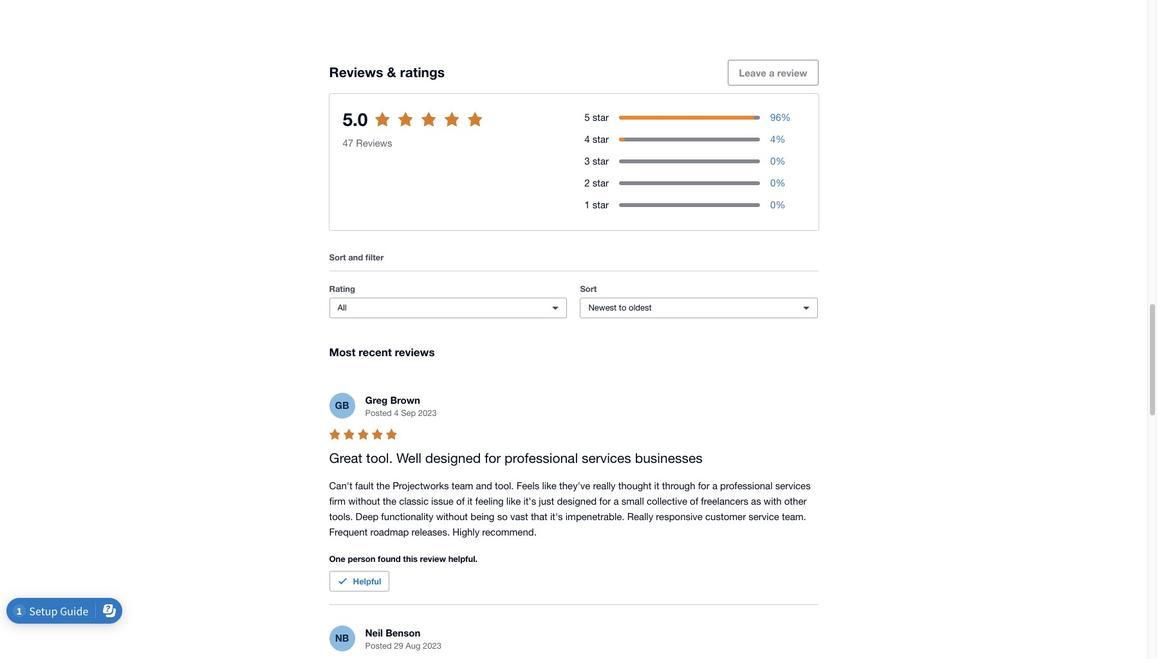 Task type: describe. For each thing, give the bounding box(es) containing it.
1
[[585, 200, 590, 211]]

person
[[348, 555, 376, 565]]

0 vertical spatial reviews
[[329, 64, 383, 80]]

most
[[329, 346, 356, 359]]

service
[[749, 512, 780, 523]]

1 star
[[585, 200, 609, 211]]

5 star
[[585, 112, 609, 123]]

recommend.
[[482, 528, 537, 538]]

5.0
[[343, 109, 368, 130]]

to for skip
[[384, 122, 393, 133]]

1 vertical spatial the
[[383, 497, 397, 508]]

% for 3 star
[[776, 156, 786, 167]]

other
[[785, 497, 807, 508]]

0 horizontal spatial tool.
[[366, 451, 393, 466]]

as
[[751, 497, 761, 508]]

4 inside the greg brown posted 4 sep 2023
[[394, 409, 399, 419]]

they've
[[560, 481, 591, 492]]

sep
[[401, 409, 416, 419]]

posted for neil
[[365, 642, 392, 652]]

sort for sort
[[580, 284, 597, 294]]

96
[[771, 112, 781, 123]]

0 horizontal spatial and
[[348, 253, 363, 263]]

neil benson posted 29 aug 2023
[[365, 628, 442, 652]]

great
[[329, 451, 363, 466]]

freelancers
[[701, 497, 749, 508]]

rating
[[329, 284, 355, 294]]

through
[[662, 481, 696, 492]]

newest
[[589, 303, 617, 313]]

1 vertical spatial a
[[713, 481, 718, 492]]

96 %
[[771, 112, 791, 123]]

projectworks
[[393, 481, 449, 492]]

roadmap
[[370, 528, 409, 538]]

benson
[[386, 628, 421, 639]]

&
[[387, 64, 396, 80]]

thought
[[619, 481, 652, 492]]

skip
[[361, 122, 381, 133]]

posted for greg
[[365, 409, 392, 419]]

47 reviews
[[343, 138, 392, 149]]

responsive
[[656, 512, 703, 523]]

5
[[585, 112, 590, 123]]

releases.
[[412, 528, 450, 538]]

0 horizontal spatial services
[[582, 451, 632, 466]]

reviews for recent
[[395, 346, 435, 359]]

highly
[[453, 528, 480, 538]]

really
[[628, 512, 654, 523]]

team
[[452, 481, 473, 492]]

and inside can't fault the projectworks team and tool. feels like they've really thought it through for a professional services firm without the classic issue of it feeling like it's just designed for a small collective of freelancers as with other tools. deep functionality without being so vast that it's impenetrable. really responsive customer service team. frequent roadmap releases. highly recommend.
[[476, 481, 492, 492]]

helpful.
[[449, 555, 478, 565]]

services inside can't fault the projectworks team and tool. feels like they've really thought it through for a professional services firm without the classic issue of it feeling like it's just designed for a small collective of freelancers as with other tools. deep functionality without being so vast that it's impenetrable. really responsive customer service team. frequent roadmap releases. highly recommend.
[[776, 481, 811, 492]]

0 vertical spatial professional
[[505, 451, 578, 466]]

greg brown posted 4 sep 2023
[[365, 395, 437, 419]]

0 vertical spatial without
[[348, 497, 380, 508]]

customer
[[706, 512, 746, 523]]

so
[[497, 512, 508, 523]]

4 for 4 star
[[585, 134, 590, 145]]

reviews for to
[[396, 122, 431, 133]]

0 for 3 star
[[771, 156, 776, 167]]

all button
[[329, 298, 567, 319]]

2
[[585, 178, 590, 189]]

small
[[622, 497, 644, 508]]

oldest
[[629, 303, 652, 313]]

newest to oldest button
[[580, 298, 819, 319]]

% for 5 star
[[781, 112, 791, 123]]

0 horizontal spatial for
[[485, 451, 501, 466]]

ratings
[[400, 64, 445, 80]]

professional inside can't fault the projectworks team and tool. feels like they've really thought it through for a professional services firm without the classic issue of it feeling like it's just designed for a small collective of freelancers as with other tools. deep functionality without being so vast that it's impenetrable. really responsive customer service team. frequent roadmap releases. highly recommend.
[[721, 481, 773, 492]]

29
[[394, 642, 404, 652]]

helpful button
[[329, 572, 390, 592]]

team.
[[782, 512, 807, 523]]

with
[[764, 497, 782, 508]]

1 horizontal spatial for
[[600, 497, 611, 508]]

star for 3 star
[[593, 156, 609, 167]]

issue
[[431, 497, 454, 508]]

0 horizontal spatial designed
[[425, 451, 481, 466]]

great tool. well designed for professional services businesses
[[329, 451, 703, 466]]

0 vertical spatial it's
[[524, 497, 536, 508]]

47
[[343, 138, 354, 149]]

0 % for 2 star
[[771, 178, 786, 189]]

3 star
[[585, 156, 609, 167]]

one
[[329, 555, 346, 565]]

reviews & ratings
[[329, 64, 445, 80]]

1 vertical spatial review
[[420, 555, 446, 565]]

star for 4 star
[[593, 134, 609, 145]]

helpful
[[353, 577, 381, 587]]

this
[[403, 555, 418, 565]]

2023 for benson
[[423, 642, 442, 652]]

brown
[[390, 395, 420, 406]]

designed inside can't fault the projectworks team and tool. feels like they've really thought it through for a professional services firm without the classic issue of it feeling like it's just designed for a small collective of freelancers as with other tools. deep functionality without being so vast that it's impenetrable. really responsive customer service team. frequent roadmap releases. highly recommend.
[[557, 497, 597, 508]]

most recent reviews
[[329, 346, 435, 359]]

businesses
[[635, 451, 703, 466]]

being
[[471, 512, 495, 523]]



Task type: vqa. For each thing, say whether or not it's contained in the screenshot.
services within the Can'T Fault The Projectworks Team And Tool. Feels Like They'Ve Really Thought It Through For A Professional Services Firm Without The Classic Issue Of It Feeling Like It'S Just Designed For A Small Collective Of Freelancers As With Other Tools. Deep Functionality Without Being So Vast That It'S Impenetrable. Really Responsive Customer Service Team. Frequent Roadmap Releases. Highly Recommend.
yes



Task type: locate. For each thing, give the bounding box(es) containing it.
2 vertical spatial 0
[[771, 200, 776, 211]]

filter
[[366, 253, 384, 263]]

4 for 4 %
[[771, 134, 776, 145]]

3
[[585, 156, 590, 167]]

2023 right aug
[[423, 642, 442, 652]]

to for newest
[[619, 303, 627, 313]]

a left small
[[614, 497, 619, 508]]

0 vertical spatial reviews
[[396, 122, 431, 133]]

of
[[456, 497, 465, 508], [690, 497, 699, 508]]

% for 4 star
[[776, 134, 786, 145]]

0 vertical spatial the
[[377, 481, 390, 492]]

1 horizontal spatial tool.
[[495, 481, 514, 492]]

1 vertical spatial it
[[468, 497, 473, 508]]

the
[[377, 481, 390, 492], [383, 497, 397, 508]]

0 horizontal spatial like
[[507, 497, 521, 508]]

deep
[[356, 512, 379, 523]]

sort and filter
[[329, 253, 384, 263]]

1 posted from the top
[[365, 409, 392, 419]]

star right 5
[[593, 112, 609, 123]]

0 vertical spatial sort
[[329, 253, 346, 263]]

posted inside the greg brown posted 4 sep 2023
[[365, 409, 392, 419]]

2023 right sep
[[418, 409, 437, 419]]

tools.
[[329, 512, 353, 523]]

that
[[531, 512, 548, 523]]

0 vertical spatial to
[[384, 122, 393, 133]]

3 0 from the top
[[771, 200, 776, 211]]

0 vertical spatial tool.
[[366, 451, 393, 466]]

gb
[[335, 400, 349, 412]]

0 horizontal spatial review
[[420, 555, 446, 565]]

0 horizontal spatial it
[[468, 497, 473, 508]]

1 horizontal spatial review
[[778, 67, 808, 78]]

2 horizontal spatial 4
[[771, 134, 776, 145]]

leave
[[739, 67, 767, 78]]

0 horizontal spatial it's
[[524, 497, 536, 508]]

4 %
[[771, 134, 786, 145]]

1 vertical spatial professional
[[721, 481, 773, 492]]

0 horizontal spatial of
[[456, 497, 465, 508]]

newest to oldest
[[589, 303, 652, 313]]

collective
[[647, 497, 688, 508]]

1 horizontal spatial of
[[690, 497, 699, 508]]

just
[[539, 497, 555, 508]]

star for 1 star
[[593, 200, 609, 211]]

1 horizontal spatial like
[[542, 481, 557, 492]]

and left filter
[[348, 253, 363, 263]]

services up "other"
[[776, 481, 811, 492]]

without down issue
[[436, 512, 468, 523]]

0 for 2 star
[[771, 178, 776, 189]]

professional up feels
[[505, 451, 578, 466]]

2 0 from the top
[[771, 178, 776, 189]]

0 horizontal spatial without
[[348, 497, 380, 508]]

of up responsive at the right bottom of the page
[[690, 497, 699, 508]]

1 horizontal spatial 4
[[585, 134, 590, 145]]

0 vertical spatial it
[[655, 481, 660, 492]]

of down "team"
[[456, 497, 465, 508]]

0 horizontal spatial a
[[614, 497, 619, 508]]

can't
[[329, 481, 353, 492]]

skip to reviews list link
[[350, 115, 458, 141]]

sort up newest
[[580, 284, 597, 294]]

2 star
[[585, 178, 609, 189]]

it's right that
[[550, 512, 563, 523]]

services up really at bottom
[[582, 451, 632, 466]]

0 vertical spatial 0
[[771, 156, 776, 167]]

2 vertical spatial a
[[614, 497, 619, 508]]

it's
[[524, 497, 536, 508], [550, 512, 563, 523]]

1 vertical spatial to
[[619, 303, 627, 313]]

without
[[348, 497, 380, 508], [436, 512, 468, 523]]

review
[[778, 67, 808, 78], [420, 555, 446, 565]]

0 %
[[771, 156, 786, 167], [771, 178, 786, 189], [771, 200, 786, 211]]

reviews down skip
[[356, 138, 392, 149]]

1 horizontal spatial it
[[655, 481, 660, 492]]

tool. left 'well'
[[366, 451, 393, 466]]

0 vertical spatial and
[[348, 253, 363, 263]]

star for 2 star
[[593, 178, 609, 189]]

1 of from the left
[[456, 497, 465, 508]]

sort
[[329, 253, 346, 263], [580, 284, 597, 294]]

feels
[[517, 481, 540, 492]]

skip to reviews list
[[361, 122, 447, 133]]

it down "team"
[[468, 497, 473, 508]]

review right this
[[420, 555, 446, 565]]

2023
[[418, 409, 437, 419], [423, 642, 442, 652]]

for down really at bottom
[[600, 497, 611, 508]]

0 vertical spatial 2023
[[418, 409, 437, 419]]

0 % for 3 star
[[771, 156, 786, 167]]

really
[[593, 481, 616, 492]]

tool. inside can't fault the projectworks team and tool. feels like they've really thought it through for a professional services firm without the classic issue of it feeling like it's just designed for a small collective of freelancers as with other tools. deep functionality without being so vast that it's impenetrable. really responsive customer service team. frequent roadmap releases. highly recommend.
[[495, 481, 514, 492]]

star right 3
[[593, 156, 609, 167]]

1 vertical spatial services
[[776, 481, 811, 492]]

it up collective
[[655, 481, 660, 492]]

0
[[771, 156, 776, 167], [771, 178, 776, 189], [771, 200, 776, 211]]

1 horizontal spatial to
[[619, 303, 627, 313]]

functionality
[[381, 512, 434, 523]]

0 horizontal spatial professional
[[505, 451, 578, 466]]

sort up the rating
[[329, 253, 346, 263]]

posted down greg
[[365, 409, 392, 419]]

to
[[384, 122, 393, 133], [619, 303, 627, 313]]

0 % for 1 star
[[771, 200, 786, 211]]

aug
[[406, 642, 421, 652]]

0 vertical spatial posted
[[365, 409, 392, 419]]

tool. up feeling
[[495, 481, 514, 492]]

to left the oldest
[[619, 303, 627, 313]]

professional up the as
[[721, 481, 773, 492]]

2 star from the top
[[593, 134, 609, 145]]

2 horizontal spatial for
[[698, 481, 710, 492]]

4 down 5
[[585, 134, 590, 145]]

the right fault
[[377, 481, 390, 492]]

2 posted from the top
[[365, 642, 392, 652]]

0 vertical spatial designed
[[425, 451, 481, 466]]

posted down neil
[[365, 642, 392, 652]]

a inside button
[[769, 67, 775, 78]]

1 vertical spatial and
[[476, 481, 492, 492]]

like up "vast"
[[507, 497, 521, 508]]

well
[[397, 451, 422, 466]]

reviews right recent
[[395, 346, 435, 359]]

can't fault the projectworks team and tool. feels like they've really thought it through for a professional services firm without the classic issue of it feeling like it's just designed for a small collective of freelancers as with other tools. deep functionality without being so vast that it's impenetrable. really responsive customer service team. frequent roadmap releases. highly recommend.
[[329, 481, 814, 538]]

the up functionality
[[383, 497, 397, 508]]

posted inside neil benson posted 29 aug 2023
[[365, 642, 392, 652]]

1 vertical spatial reviews
[[356, 138, 392, 149]]

it's down feels
[[524, 497, 536, 508]]

found
[[378, 555, 401, 565]]

reviews left list
[[396, 122, 431, 133]]

1 horizontal spatial designed
[[557, 497, 597, 508]]

to inside skip to reviews list link
[[384, 122, 393, 133]]

designed up "team"
[[425, 451, 481, 466]]

reviews left & on the left of the page
[[329, 64, 383, 80]]

4 star
[[585, 134, 609, 145]]

and up feeling
[[476, 481, 492, 492]]

2 vertical spatial 0 %
[[771, 200, 786, 211]]

1 vertical spatial posted
[[365, 642, 392, 652]]

1 horizontal spatial sort
[[580, 284, 597, 294]]

firm
[[329, 497, 346, 508]]

star for 5 star
[[593, 112, 609, 123]]

0 vertical spatial a
[[769, 67, 775, 78]]

to inside newest to oldest popup button
[[619, 303, 627, 313]]

reviews
[[329, 64, 383, 80], [356, 138, 392, 149]]

leave a review button
[[728, 60, 819, 86]]

2023 for brown
[[418, 409, 437, 419]]

1 vertical spatial 2023
[[423, 642, 442, 652]]

one person found this review helpful.
[[329, 555, 478, 565]]

1 horizontal spatial services
[[776, 481, 811, 492]]

1 vertical spatial 0
[[771, 178, 776, 189]]

for right through
[[698, 481, 710, 492]]

0 vertical spatial for
[[485, 451, 501, 466]]

0 for 1 star
[[771, 200, 776, 211]]

designed down they've
[[557, 497, 597, 508]]

0 vertical spatial like
[[542, 481, 557, 492]]

to right skip
[[384, 122, 393, 133]]

classic
[[399, 497, 429, 508]]

review right leave
[[778, 67, 808, 78]]

fault
[[355, 481, 374, 492]]

posted
[[365, 409, 392, 419], [365, 642, 392, 652]]

designed
[[425, 451, 481, 466], [557, 497, 597, 508]]

5 star from the top
[[593, 200, 609, 211]]

0 vertical spatial services
[[582, 451, 632, 466]]

a up freelancers
[[713, 481, 718, 492]]

1 horizontal spatial professional
[[721, 481, 773, 492]]

4 star from the top
[[593, 178, 609, 189]]

0 vertical spatial 0 %
[[771, 156, 786, 167]]

1 vertical spatial 0 %
[[771, 178, 786, 189]]

list
[[434, 122, 447, 133]]

tool.
[[366, 451, 393, 466], [495, 481, 514, 492]]

4
[[585, 134, 590, 145], [771, 134, 776, 145], [394, 409, 399, 419]]

1 vertical spatial designed
[[557, 497, 597, 508]]

like up just
[[542, 481, 557, 492]]

star right 2
[[593, 178, 609, 189]]

a right leave
[[769, 67, 775, 78]]

impenetrable.
[[566, 512, 625, 523]]

review inside button
[[778, 67, 808, 78]]

1 vertical spatial it's
[[550, 512, 563, 523]]

leave a review
[[739, 67, 808, 78]]

2 of from the left
[[690, 497, 699, 508]]

1 horizontal spatial without
[[436, 512, 468, 523]]

2 0 % from the top
[[771, 178, 786, 189]]

recent
[[359, 346, 392, 359]]

1 vertical spatial tool.
[[495, 481, 514, 492]]

and
[[348, 253, 363, 263], [476, 481, 492, 492]]

2023 inside the greg brown posted 4 sep 2023
[[418, 409, 437, 419]]

0 horizontal spatial sort
[[329, 253, 346, 263]]

it
[[655, 481, 660, 492], [468, 497, 473, 508]]

3 star from the top
[[593, 156, 609, 167]]

4 left sep
[[394, 409, 399, 419]]

nb
[[335, 633, 349, 645]]

all
[[338, 303, 347, 313]]

% for 2 star
[[776, 178, 786, 189]]

1 horizontal spatial it's
[[550, 512, 563, 523]]

1 0 % from the top
[[771, 156, 786, 167]]

3 0 % from the top
[[771, 200, 786, 211]]

professional
[[505, 451, 578, 466], [721, 481, 773, 492]]

neil
[[365, 628, 383, 639]]

1 vertical spatial like
[[507, 497, 521, 508]]

1 0 from the top
[[771, 156, 776, 167]]

2023 inside neil benson posted 29 aug 2023
[[423, 642, 442, 652]]

frequent
[[329, 528, 368, 538]]

1 vertical spatial sort
[[580, 284, 597, 294]]

star down 5 star in the top right of the page
[[593, 134, 609, 145]]

2 horizontal spatial a
[[769, 67, 775, 78]]

1 vertical spatial for
[[698, 481, 710, 492]]

sort for sort and filter
[[329, 253, 346, 263]]

feeling
[[475, 497, 504, 508]]

0 horizontal spatial to
[[384, 122, 393, 133]]

2 vertical spatial for
[[600, 497, 611, 508]]

1 vertical spatial without
[[436, 512, 468, 523]]

0 horizontal spatial 4
[[394, 409, 399, 419]]

4 down '96'
[[771, 134, 776, 145]]

without down fault
[[348, 497, 380, 508]]

1 star from the top
[[593, 112, 609, 123]]

0 vertical spatial review
[[778, 67, 808, 78]]

star right 1
[[593, 200, 609, 211]]

1 horizontal spatial a
[[713, 481, 718, 492]]

a
[[769, 67, 775, 78], [713, 481, 718, 492], [614, 497, 619, 508]]

% for 1 star
[[776, 200, 786, 211]]

vast
[[511, 512, 528, 523]]

1 horizontal spatial and
[[476, 481, 492, 492]]

greg
[[365, 395, 388, 406]]

1 vertical spatial reviews
[[395, 346, 435, 359]]

for up feeling
[[485, 451, 501, 466]]



